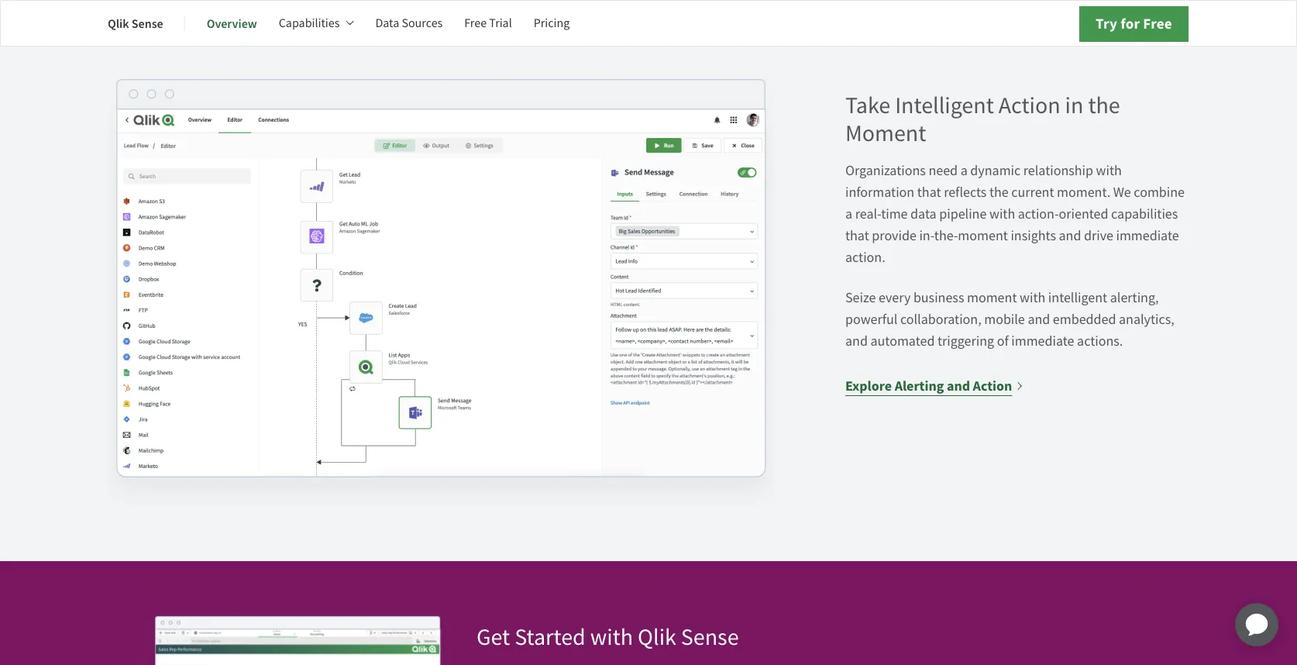 Task type: vqa. For each thing, say whether or not it's contained in the screenshot.
Please
no



Task type: locate. For each thing, give the bounding box(es) containing it.
qlik
[[108, 15, 129, 31], [638, 622, 677, 652]]

with
[[1096, 161, 1122, 179], [990, 205, 1015, 223], [1020, 289, 1046, 306], [590, 622, 633, 652]]

with left the action-
[[990, 205, 1015, 223]]

business
[[914, 289, 965, 306]]

and
[[1059, 227, 1082, 244], [1028, 310, 1050, 328], [846, 332, 868, 350], [947, 377, 970, 395]]

1 horizontal spatial the
[[1088, 90, 1121, 120]]

1 horizontal spatial sense
[[681, 622, 739, 652]]

with up mobile
[[1020, 289, 1046, 306]]

need
[[929, 161, 958, 179]]

trial
[[489, 15, 512, 31]]

immediate
[[1116, 227, 1179, 244], [1012, 332, 1075, 350]]

1 vertical spatial that
[[846, 227, 869, 244]]

1 vertical spatial sense
[[681, 622, 739, 652]]

0 horizontal spatial qlik
[[108, 15, 129, 31]]

free right for at the top right of the page
[[1143, 14, 1173, 33]]

and inside organizations need a dynamic relationship with information that reflects the current moment. we combine a real-time data pipeline with action-oriented capabilities that provide in-the-moment insights and drive immediate action.
[[1059, 227, 1082, 244]]

a
[[961, 161, 968, 179], [846, 205, 853, 223]]

try
[[1096, 14, 1118, 33]]

menu bar
[[108, 5, 592, 42]]

triggering
[[938, 332, 995, 350]]

for
[[1121, 14, 1140, 33]]

1 horizontal spatial immediate
[[1116, 227, 1179, 244]]

0 vertical spatial the
[[1088, 90, 1121, 120]]

explore alerting and action
[[846, 377, 1012, 395]]

moment.
[[1057, 183, 1111, 201]]

moment
[[846, 118, 926, 148]]

0 vertical spatial that
[[918, 183, 941, 201]]

free
[[1143, 14, 1173, 33], [464, 15, 487, 31]]

0 horizontal spatial sense
[[132, 15, 163, 31]]

intelligent
[[1049, 289, 1108, 306]]

in
[[1065, 90, 1084, 120]]

started
[[515, 622, 586, 652]]

the-
[[935, 227, 958, 244]]

get started with qlik sense image
[[108, 611, 452, 665]]

capabilities
[[1112, 205, 1178, 223]]

provide
[[872, 227, 917, 244]]

action-
[[1018, 205, 1059, 223]]

the inside take intelligent action in the moment
[[1088, 90, 1121, 120]]

moment down pipeline
[[958, 227, 1008, 244]]

1 horizontal spatial a
[[961, 161, 968, 179]]

action left in
[[999, 90, 1061, 120]]

collaboration,
[[901, 310, 982, 328]]

embedded
[[1053, 310, 1116, 328]]

seize
[[846, 289, 876, 306]]

pipeline
[[940, 205, 987, 223]]

relationship
[[1024, 161, 1094, 179]]

combine
[[1134, 183, 1185, 201]]

action
[[999, 90, 1061, 120], [973, 377, 1012, 395]]

1 vertical spatial action
[[973, 377, 1012, 395]]

the down dynamic
[[990, 183, 1009, 201]]

a left real-
[[846, 205, 853, 223]]

sources
[[402, 15, 443, 31]]

1 vertical spatial moment
[[967, 289, 1017, 306]]

1 vertical spatial a
[[846, 205, 853, 223]]

application
[[1217, 584, 1297, 665]]

organizations
[[846, 161, 926, 179]]

immediate right of
[[1012, 332, 1075, 350]]

immediate down capabilities
[[1116, 227, 1179, 244]]

0 vertical spatial qlik
[[108, 15, 129, 31]]

0 horizontal spatial the
[[990, 183, 1009, 201]]

with up we
[[1096, 161, 1122, 179]]

0 horizontal spatial immediate
[[1012, 332, 1075, 350]]

take intelligent action in the moment
[[846, 90, 1121, 148]]

and down powerful at the top of page
[[846, 332, 868, 350]]

1 vertical spatial immediate
[[1012, 332, 1075, 350]]

a right need
[[961, 161, 968, 179]]

1 vertical spatial qlik
[[638, 622, 677, 652]]

actions.
[[1077, 332, 1123, 350]]

free trial link
[[464, 5, 512, 42]]

moment up mobile
[[967, 289, 1017, 306]]

0 vertical spatial moment
[[958, 227, 1008, 244]]

free left trial
[[464, 15, 487, 31]]

action down of
[[973, 377, 1012, 395]]

that
[[918, 183, 941, 201], [846, 227, 869, 244]]

pricing link
[[534, 5, 570, 42]]

that up data on the top of page
[[918, 183, 941, 201]]

overview
[[207, 15, 257, 31]]

the right in
[[1088, 90, 1121, 120]]

in-
[[920, 227, 935, 244]]

0 vertical spatial sense
[[132, 15, 163, 31]]

data
[[911, 205, 937, 223]]

moment
[[958, 227, 1008, 244], [967, 289, 1017, 306]]

we
[[1114, 183, 1131, 201]]

that up action. at the top right of page
[[846, 227, 869, 244]]

moment inside organizations need a dynamic relationship with information that reflects the current moment. we combine a real-time data pipeline with action-oriented capabilities that provide in-the-moment insights and drive immediate action.
[[958, 227, 1008, 244]]

sense
[[132, 15, 163, 31], [681, 622, 739, 652]]

intelligent
[[895, 90, 994, 120]]

0 vertical spatial immediate
[[1116, 227, 1179, 244]]

and down oriented at the right top of the page
[[1059, 227, 1082, 244]]

qlik sense
[[108, 15, 163, 31]]

0 horizontal spatial a
[[846, 205, 853, 223]]

1 vertical spatial the
[[990, 183, 1009, 201]]

the
[[1088, 90, 1121, 120], [990, 183, 1009, 201]]

every
[[879, 289, 911, 306]]

0 vertical spatial action
[[999, 90, 1061, 120]]

data sources link
[[375, 5, 443, 42]]

and right alerting
[[947, 377, 970, 395]]

drive
[[1084, 227, 1114, 244]]



Task type: describe. For each thing, give the bounding box(es) containing it.
try for free link
[[1080, 6, 1189, 42]]

try for free
[[1096, 14, 1173, 33]]

dynamic
[[971, 161, 1021, 179]]

seize every business moment with intelligent alerting, powerful collaboration, mobile and embedded analytics, and automated triggering of immediate actions.
[[846, 289, 1175, 350]]

overview link
[[207, 5, 257, 42]]

free trial
[[464, 15, 512, 31]]

sense inside qlik sense link
[[132, 15, 163, 31]]

get
[[477, 622, 510, 652]]

capabilities
[[279, 15, 340, 31]]

powerful
[[846, 310, 898, 328]]

analytics,
[[1119, 310, 1175, 328]]

the inside organizations need a dynamic relationship with information that reflects the current moment. we combine a real-time data pipeline with action-oriented capabilities that provide in-the-moment insights and drive immediate action.
[[990, 183, 1009, 201]]

information
[[846, 183, 915, 201]]

0 vertical spatial a
[[961, 161, 968, 179]]

with right started
[[590, 622, 633, 652]]

0 horizontal spatial free
[[464, 15, 487, 31]]

current
[[1012, 183, 1054, 201]]

immediate inside seize every business moment with intelligent alerting, powerful collaboration, mobile and embedded analytics, and automated triggering of immediate actions.
[[1012, 332, 1075, 350]]

real-
[[855, 205, 881, 223]]

alerting
[[895, 377, 944, 395]]

data
[[375, 15, 399, 31]]

screenshot showing a qlik insight advisor dashboard image
[[477, 0, 1143, 23]]

with inside seize every business moment with intelligent alerting, powerful collaboration, mobile and embedded analytics, and automated triggering of immediate actions.
[[1020, 289, 1046, 306]]

qlik sense link
[[108, 5, 163, 42]]

moment inside seize every business moment with intelligent alerting, powerful collaboration, mobile and embedded analytics, and automated triggering of immediate actions.
[[967, 289, 1017, 306]]

and right mobile
[[1028, 310, 1050, 328]]

take
[[846, 90, 891, 120]]

explore alerting and action link
[[846, 375, 1024, 397]]

time
[[881, 205, 908, 223]]

insights
[[1011, 227, 1056, 244]]

1 horizontal spatial qlik
[[638, 622, 677, 652]]

oriented
[[1059, 205, 1109, 223]]

capabilities link
[[279, 5, 354, 42]]

action.
[[846, 248, 886, 266]]

menu bar containing qlik sense
[[108, 5, 592, 42]]

explore
[[846, 377, 892, 395]]

1 horizontal spatial free
[[1143, 14, 1173, 33]]

automated
[[871, 332, 935, 350]]

of
[[997, 332, 1009, 350]]

reflects
[[944, 183, 987, 201]]

organizations need a dynamic relationship with information that reflects the current moment. we combine a real-time data pipeline with action-oriented capabilities that provide in-the-moment insights and drive immediate action.
[[846, 161, 1185, 266]]

alerting,
[[1110, 289, 1159, 306]]

immediate inside organizations need a dynamic relationship with information that reflects the current moment. we combine a real-time data pipeline with action-oriented capabilities that provide in-the-moment insights and drive immediate action.
[[1116, 227, 1179, 244]]

pricing
[[534, 15, 570, 31]]

data sources
[[375, 15, 443, 31]]

get started with qlik sense
[[477, 622, 739, 652]]

1 horizontal spatial that
[[918, 183, 941, 201]]

mobile
[[985, 310, 1025, 328]]

0 horizontal spatial that
[[846, 227, 869, 244]]

screenshot showing a qlik message workflow image
[[108, 79, 774, 505]]

action inside take intelligent action in the moment
[[999, 90, 1061, 120]]



